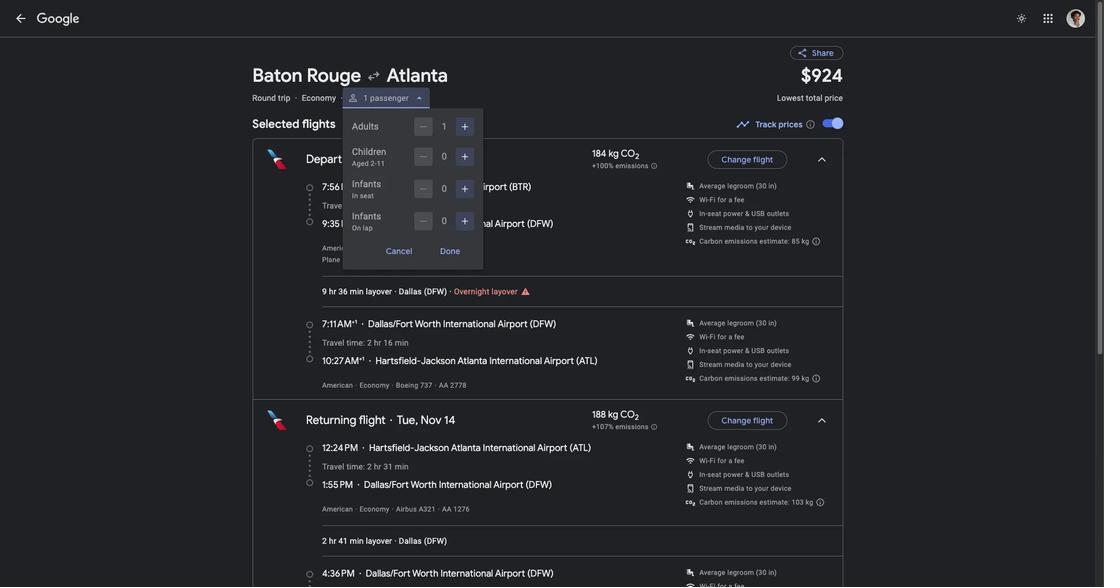 Task type: describe. For each thing, give the bounding box(es) containing it.
loading results progress bar
[[0, 37, 1096, 39]]

outlets for (atl)
[[767, 471, 789, 479]]

travel time: 2 hr 31 min
[[322, 463, 409, 472]]

Departure time: 7:56 PM. text field
[[322, 182, 354, 193]]

1 device from the top
[[771, 224, 792, 232]]

embraer 175
[[396, 245, 437, 253]]

wi-fi for a fee for hartsfield-jackson atlanta international airport (atl)
[[700, 458, 745, 466]]

aa 3695
[[444, 245, 471, 253]]

seat for carbon emissions estimate: 103 kg
[[708, 471, 722, 479]]

round
[[252, 93, 276, 103]]

main content containing baton rouge
[[252, 37, 851, 588]]

returning
[[306, 414, 356, 428]]

price
[[825, 93, 843, 103]]

international for 7:11 am
[[443, 319, 496, 331]]

0 for infants in seat
[[442, 183, 447, 194]]

hr left 41
[[329, 537, 336, 546]]

your for (dfw)
[[755, 361, 769, 369]]

plane
[[322, 256, 340, 264]]

aa 2778
[[439, 382, 467, 390]]

7:11 am
[[322, 319, 352, 331]]

airport for 1:55 pm
[[494, 480, 524, 492]]

rouge for baton rouge
[[307, 64, 361, 88]]

average legroom (30 in) for carbon emissions estimate: 99 kg
[[700, 320, 777, 328]]

dallas/fort worth international airport (dfw) for 7:11 am
[[368, 319, 556, 331]]

cancel button
[[372, 242, 427, 261]]

american for hartsfield-
[[322, 506, 353, 514]]

1 up infants on lap on the left of page
[[367, 201, 372, 211]]

(dfw) for 9:35 pm
[[527, 219, 553, 230]]

carbon emissions estimate: 99 kg
[[700, 375, 810, 383]]

184 kg co 2
[[592, 148, 639, 162]]

lowest
[[777, 93, 804, 103]]

1 carbon from the top
[[700, 238, 723, 246]]

1 estimate: from the top
[[760, 238, 790, 246]]

4 (30 from the top
[[756, 569, 767, 578]]

9
[[322, 287, 327, 297]]

aged
[[352, 160, 369, 168]]

in
[[352, 192, 358, 200]]

lap
[[363, 224, 373, 233]]

economy for 7:11 am
[[360, 382, 389, 390]]

track
[[756, 119, 777, 130]]

2 travel from the top
[[322, 339, 344, 348]]

1 stream media to your device from the top
[[700, 224, 792, 232]]

usb for dallas/fort worth international airport (dfw)
[[752, 347, 765, 355]]

85
[[792, 238, 800, 246]]

hartsfield-jackson atlanta international airport (atl) for 10:27 am
[[376, 356, 598, 368]]

jackson for 10:27 am
[[421, 356, 456, 368]]

on
[[352, 224, 361, 233]]

seat for carbon emissions estimate: 85 kg
[[708, 210, 722, 218]]

share button
[[790, 46, 843, 60]]

crew
[[356, 256, 372, 264]]

+100%
[[592, 162, 614, 170]]

emissions for +100% emissions
[[616, 162, 649, 170]]

flights
[[302, 117, 336, 132]]

american for baton
[[322, 245, 353, 253]]

legroom for carbon emissions estimate: 103 kg
[[728, 444, 754, 452]]

1 your from the top
[[755, 224, 769, 232]]

1 dallas (dfw) from the top
[[399, 287, 447, 297]]

Departure time: 12:24 PM. text field
[[322, 443, 358, 455]]

9 hr 36 min layover
[[322, 287, 392, 297]]

1 usb from the top
[[752, 210, 765, 218]]

1 outlets from the top
[[767, 210, 789, 218]]

2 inside 184 kg co 2
[[635, 152, 639, 162]]

min right the 36 at the left
[[350, 287, 364, 297]]

10:27 am +1
[[322, 355, 365, 368]]

power for dallas/fort worth international airport (dfw)
[[724, 347, 743, 355]]

airbus a321
[[396, 506, 436, 514]]

estimate: for dallas/fort worth international airport (dfw)
[[760, 375, 790, 383]]

infants in seat
[[352, 179, 381, 200]]

carbon emissions estimate: 85 kg
[[700, 238, 810, 246]]

1 up baton rouge metropolitan airport (btr)
[[451, 152, 456, 167]]

1 wi- from the top
[[700, 196, 710, 204]]

passenger
[[370, 93, 409, 103]]

2 left 16
[[367, 339, 372, 348]]

7:11 am +1
[[322, 318, 357, 331]]

2 dallas (dfw) from the top
[[399, 537, 447, 546]]

emissions for +107% emissions
[[616, 424, 649, 432]]

a for (atl)
[[729, 458, 733, 466]]

overnight
[[454, 287, 489, 297]]

in- for (dfw)
[[700, 347, 708, 355]]

envoy
[[383, 256, 402, 264]]

in- for (atl)
[[700, 471, 708, 479]]

9:35 pm
[[322, 219, 354, 230]]

departing flight
[[306, 152, 387, 167]]

carbon emissions estimate: 85 kilograms element
[[700, 238, 810, 246]]

in-seat power & usb outlets for (atl)
[[700, 471, 789, 479]]

tue, nov 14
[[397, 414, 455, 428]]

american for dallas/fort
[[322, 382, 353, 390]]

dallas/fort for 4:36 pm
[[366, 569, 411, 580]]

carbon emissions estimate: 103 kg
[[700, 499, 814, 507]]

1 a from the top
[[729, 196, 733, 204]]

7:56 pm
[[322, 182, 354, 193]]

(dfw) for 7:11 am
[[530, 319, 556, 331]]

layover for 2 hr 41 min layover
[[366, 537, 392, 546]]

2 hr 41 min layover
[[322, 537, 392, 546]]

baton rouge
[[252, 64, 361, 88]]

metropolitan
[[421, 182, 475, 193]]

co for tue, nov 14
[[620, 410, 635, 421]]

rouge for baton rouge metropolitan airport (btr)
[[392, 182, 419, 193]]

(btr)
[[509, 182, 531, 193]]

change flight button for 14
[[708, 407, 787, 435]]

baton rouge metropolitan airport (btr)
[[365, 182, 531, 193]]

boeing 737
[[396, 382, 432, 390]]

by
[[374, 256, 381, 264]]

kg inside 188 kg co 2
[[608, 410, 618, 421]]

embraer
[[396, 245, 423, 253]]

wi- for (atl)
[[700, 458, 710, 466]]

go back image
[[14, 12, 28, 25]]

99
[[792, 375, 800, 383]]

prices
[[779, 119, 803, 130]]

change appearance image
[[1008, 5, 1036, 32]]

time: for departing
[[347, 201, 365, 211]]

hr right 9
[[329, 287, 336, 297]]

as
[[415, 256, 423, 264]]

36
[[339, 287, 348, 297]]

0 for children aged 2-11
[[442, 151, 447, 162]]

4 in) from the top
[[769, 569, 777, 578]]

trip
[[278, 93, 290, 103]]

$924
[[801, 64, 843, 88]]

layover right the overnight
[[492, 287, 518, 297]]

to for (dfw)
[[746, 361, 753, 369]]

4:36 pm
[[322, 569, 355, 580]]

device for hartsfield-jackson atlanta international airport (atl)
[[771, 485, 792, 493]]

travel time: 1 hr 39 min
[[322, 201, 409, 211]]

estimate: for hartsfield-jackson atlanta international airport (atl)
[[760, 499, 790, 507]]

emissions for carbon emissions estimate: 85 kg
[[725, 238, 758, 246]]

14
[[444, 414, 455, 428]]

wed, nov 1
[[399, 152, 456, 167]]

1 passenger button
[[343, 84, 430, 112]]

1 power from the top
[[724, 210, 743, 218]]

seat inside infants in seat
[[360, 192, 374, 200]]

188 kg co 2
[[592, 410, 639, 423]]

infants for infants on lap
[[352, 211, 381, 222]]

2 left 41
[[322, 537, 327, 546]]

1 to from the top
[[746, 224, 753, 232]]

 image right 175
[[440, 245, 442, 253]]

airbus
[[396, 506, 417, 514]]

dallas/fort worth international airport (dfw) for 4:36 pm
[[366, 569, 554, 580]]

4 average legroom (30 in) from the top
[[700, 569, 777, 578]]

aa 1276
[[442, 506, 470, 514]]

media for dallas/fort worth international airport (dfw)
[[725, 361, 745, 369]]

1 in-seat power & usb outlets from the top
[[700, 210, 789, 218]]

economy for 12:24 pm
[[360, 506, 389, 514]]

plane and crew by envoy air as american eagle
[[322, 256, 475, 264]]

+107%
[[592, 424, 614, 432]]

in-seat power & usb outlets for (dfw)
[[700, 347, 789, 355]]

2 dallas from the top
[[399, 537, 422, 546]]

infants on lap
[[352, 211, 381, 233]]

average for carbon emissions estimate: 85 kg
[[700, 182, 726, 190]]

done
[[440, 246, 461, 257]]

usb for hartsfield-jackson atlanta international airport (atl)
[[752, 471, 765, 479]]

airport for 7:56 pm
[[477, 182, 507, 193]]

change flight button for 1
[[708, 146, 787, 174]]

emissions for carbon emissions estimate: 103 kg
[[725, 499, 758, 507]]

hr for 12:24 pm
[[374, 463, 381, 472]]

184
[[592, 148, 606, 160]]

travel time: 2 hr 16 min
[[322, 339, 409, 348]]

travel for returning
[[322, 463, 344, 472]]

1 stream from the top
[[700, 224, 723, 232]]

change for tue, nov 14
[[722, 416, 751, 426]]

(atl) for 12:24 pm
[[570, 443, 591, 455]]

16
[[383, 339, 393, 348]]

31
[[383, 463, 393, 472]]

outlets for (dfw)
[[767, 347, 789, 355]]

Departure time: 7:11 AM on  Thursday, November 2. text field
[[322, 318, 357, 331]]

international for 4:36 pm
[[441, 569, 493, 580]]

1 in- from the top
[[700, 210, 708, 218]]

1 fi from the top
[[710, 196, 716, 204]]

dallas/fort for 9:35 pm
[[365, 219, 410, 230]]

Arrival time: 1:55 PM. text field
[[322, 480, 353, 492]]

 image down airbus
[[394, 537, 397, 546]]

average legroom (30 in) for carbon emissions estimate: 85 kg
[[700, 182, 777, 190]]

min right 41
[[350, 537, 364, 546]]

11
[[377, 160, 385, 168]]

children aged 2-11
[[352, 147, 386, 168]]

Arrival time: 10:27 AM on  Thursday, November 2. text field
[[322, 355, 365, 368]]

1 inside "popup button"
[[364, 93, 368, 103]]

(dfw) for 1:55 pm
[[526, 480, 552, 492]]

stream media to your device for (atl)
[[700, 485, 792, 493]]

 image down plane and crew by envoy air as american eagle
[[394, 287, 397, 297]]

a321
[[419, 506, 436, 514]]

economy for 7:56 pm
[[360, 245, 389, 253]]

wed,
[[399, 152, 425, 167]]

$924 lowest total price
[[777, 64, 843, 103]]

10:27 am
[[322, 356, 359, 368]]

economy down baton rouge at the left
[[302, 93, 336, 103]]

adults
[[352, 121, 379, 132]]

wi- for (dfw)
[[700, 333, 710, 342]]

nov for tue,
[[421, 414, 441, 428]]



Task type: locate. For each thing, give the bounding box(es) containing it.
stream media to your device for (dfw)
[[700, 361, 792, 369]]

travel
[[322, 201, 344, 211], [322, 339, 344, 348], [322, 463, 344, 472]]

0 horizontal spatial +1
[[352, 318, 357, 326]]

media up carbon emissions estimate: 99 kg
[[725, 361, 745, 369]]

dallas/fort worth international airport (dfw)
[[365, 219, 553, 230], [368, 319, 556, 331], [364, 480, 552, 492], [366, 569, 554, 580]]

1 dallas from the top
[[399, 287, 422, 297]]

emissions down 184 kg co 2 at the top right of page
[[616, 162, 649, 170]]

39
[[383, 201, 393, 211]]

kg right 103
[[806, 499, 814, 507]]

list
[[253, 139, 843, 588]]

none text field inside main content
[[777, 64, 843, 113]]

usb up carbon emissions estimate: 103 kg
[[752, 471, 765, 479]]

0 for infants on lap
[[442, 216, 447, 227]]

usb
[[752, 210, 765, 218], [752, 347, 765, 355], [752, 471, 765, 479]]

worth for 9:35 pm
[[412, 219, 438, 230]]

1 legroom from the top
[[728, 182, 754, 190]]

1 vertical spatial outlets
[[767, 347, 789, 355]]

power up carbon emissions estimate: 99 kg
[[724, 347, 743, 355]]

+1 inside 7:11 am +1
[[352, 318, 357, 326]]

1 vertical spatial in-seat power & usb outlets
[[700, 347, 789, 355]]

dallas
[[399, 287, 422, 297], [399, 537, 422, 546]]

co inside 188 kg co 2
[[620, 410, 635, 421]]

kg for carbon emissions estimate: 103 kg
[[806, 499, 814, 507]]

economy up by
[[360, 245, 389, 253]]

 image right 737
[[435, 382, 437, 390]]

2 estimate: from the top
[[760, 375, 790, 383]]

media up carbon emissions estimate: 85 kg
[[725, 224, 745, 232]]

change flight down carbon emissions estimate: 99 kg
[[722, 416, 773, 426]]

2 vertical spatial device
[[771, 485, 792, 493]]

boeing
[[396, 382, 418, 390]]

0 vertical spatial 0
[[442, 151, 447, 162]]

2 vertical spatial stream
[[700, 485, 723, 493]]

0 vertical spatial stream media to your device
[[700, 224, 792, 232]]

1 & from the top
[[745, 210, 750, 218]]

2 legroom from the top
[[728, 320, 754, 328]]

2 change flight button from the top
[[708, 407, 787, 435]]

min right 16
[[395, 339, 409, 348]]

estimate: left 99
[[760, 375, 790, 383]]

1 vertical spatial dallas
[[399, 537, 422, 546]]

2 change flight from the top
[[722, 416, 773, 426]]

0 vertical spatial device
[[771, 224, 792, 232]]

1 wi-fi for a fee from the top
[[700, 196, 745, 204]]

2 0 from the top
[[442, 183, 447, 194]]

device up carbon emissions estimate: 85 kg
[[771, 224, 792, 232]]

dallas/fort down the 31
[[364, 480, 409, 492]]

1 horizontal spatial  image
[[341, 93, 343, 103]]

3 wi- from the top
[[700, 458, 710, 466]]

min right 39
[[395, 201, 409, 211]]

air
[[404, 256, 413, 264]]

atlanta up passenger at left
[[387, 64, 448, 88]]

3 average legroom (30 in) from the top
[[700, 444, 777, 452]]

outlets up carbon emissions estimate: 103 kg
[[767, 471, 789, 479]]

2 in-seat power & usb outlets from the top
[[700, 347, 789, 355]]

3 0 from the top
[[442, 216, 447, 227]]

dallas down airbus
[[399, 537, 422, 546]]

1 vertical spatial rouge
[[392, 182, 419, 193]]

fee for (dfw)
[[734, 333, 745, 342]]

to
[[746, 224, 753, 232], [746, 361, 753, 369], [746, 485, 753, 493]]

infants for infants in seat
[[352, 179, 381, 190]]

2 vertical spatial atlanta
[[451, 443, 481, 455]]

(atl) for 10:27 am
[[576, 356, 598, 368]]

atlanta up the aa 2778
[[458, 356, 487, 368]]

kg for carbon emissions estimate: 99 kg
[[802, 375, 810, 383]]

stream media to your device up carbon emissions estimate: 85 kg
[[700, 224, 792, 232]]

to for (atl)
[[746, 485, 753, 493]]

economy left airbus
[[360, 506, 389, 514]]

1 vertical spatial to
[[746, 361, 753, 369]]

None text field
[[777, 64, 843, 113]]

list inside main content
[[253, 139, 843, 588]]

carbon emissions estimate: 103 kilograms element
[[700, 499, 814, 507]]

2 stream from the top
[[700, 361, 723, 369]]

1  image from the left
[[295, 93, 297, 103]]

2 vertical spatial &
[[745, 471, 750, 479]]

in-
[[700, 210, 708, 218], [700, 347, 708, 355], [700, 471, 708, 479]]

2 media from the top
[[725, 361, 745, 369]]

american down 175
[[424, 256, 455, 264]]

wi-fi for a fee up carbon emissions estimate: 85 kg
[[700, 196, 745, 204]]

2 vertical spatial time:
[[347, 463, 365, 472]]

3 power from the top
[[724, 471, 743, 479]]

nov right wed,
[[428, 152, 448, 167]]

2 in- from the top
[[700, 347, 708, 355]]

(dfw) for 4:36 pm
[[527, 569, 554, 580]]

2 time: from the top
[[347, 339, 365, 348]]

0 vertical spatial travel
[[322, 201, 344, 211]]

4 legroom from the top
[[728, 569, 754, 578]]

emissions left 103
[[725, 499, 758, 507]]

0 vertical spatial nov
[[428, 152, 448, 167]]

+1 down travel time: 2 hr 16 min
[[359, 355, 365, 363]]

1 vertical spatial for
[[718, 333, 727, 342]]

dallas/fort up 16
[[368, 319, 413, 331]]

3 carbon from the top
[[700, 499, 723, 507]]

change flight down track
[[722, 155, 773, 165]]

none text field containing $924
[[777, 64, 843, 113]]

your up carbon emissions estimate: 99 kilograms element
[[755, 361, 769, 369]]

2
[[635, 152, 639, 162], [367, 339, 372, 348], [635, 413, 639, 423], [367, 463, 372, 472], [322, 537, 327, 546]]

0 horizontal spatial baton
[[252, 64, 302, 88]]

1 vertical spatial co
[[620, 410, 635, 421]]

175
[[425, 245, 437, 253]]

infants up in
[[352, 179, 381, 190]]

a up carbon emissions estimate: 103 kg
[[729, 458, 733, 466]]

dallas/fort
[[365, 219, 410, 230], [368, 319, 413, 331], [364, 480, 409, 492], [366, 569, 411, 580]]

legroom for carbon emissions estimate: 99 kg
[[728, 320, 754, 328]]

fee up carbon emissions estimate: 103 kg
[[734, 458, 745, 466]]

track prices
[[756, 119, 803, 130]]

1 vertical spatial media
[[725, 361, 745, 369]]

1 vertical spatial travel
[[322, 339, 344, 348]]

emissions for carbon emissions estimate: 99 kg
[[725, 375, 758, 383]]

1 vertical spatial usb
[[752, 347, 765, 355]]

& for (atl)
[[745, 471, 750, 479]]

3 fi from the top
[[710, 458, 716, 466]]

1 average from the top
[[700, 182, 726, 190]]

0 vertical spatial usb
[[752, 210, 765, 218]]

2 to from the top
[[746, 361, 753, 369]]

1 horizontal spatial rouge
[[392, 182, 419, 193]]

3 to from the top
[[746, 485, 753, 493]]

1 vertical spatial fee
[[734, 333, 745, 342]]

device for dallas/fort worth international airport (dfw)
[[771, 361, 792, 369]]

1 passenger
[[364, 93, 409, 103]]

1 fee from the top
[[734, 196, 745, 204]]

2 change from the top
[[722, 416, 751, 426]]

2 vertical spatial your
[[755, 485, 769, 493]]

seat up carbon emissions estimate: 99 kg
[[708, 347, 722, 355]]

(30 for 99
[[756, 320, 767, 328]]

 image
[[440, 245, 442, 253], [394, 287, 397, 297], [435, 382, 437, 390], [394, 537, 397, 546]]

average legroom (30 in) for carbon emissions estimate: 103 kg
[[700, 444, 777, 452]]

0 vertical spatial dallas
[[399, 287, 422, 297]]

min
[[395, 201, 409, 211], [350, 287, 364, 297], [395, 339, 409, 348], [395, 463, 409, 472], [350, 537, 364, 546]]

wi-fi for a fee up carbon emissions estimate: 99 kg
[[700, 333, 745, 342]]

fi for hartsfield-jackson atlanta international airport (atl)
[[710, 458, 716, 466]]

for up carbon emissions estimate: 103 kg
[[718, 458, 727, 466]]

0 horizontal spatial  image
[[295, 93, 297, 103]]

baton for baton rouge metropolitan airport (btr)
[[365, 182, 390, 193]]

average for carbon emissions estimate: 103 kg
[[700, 444, 726, 452]]

2 vertical spatial fi
[[710, 458, 716, 466]]

kg up +100% emissions
[[609, 148, 619, 160]]

stream up carbon emissions estimate: 85 kg
[[700, 224, 723, 232]]

3 in- from the top
[[700, 471, 708, 479]]

+107% emissions
[[592, 424, 649, 432]]

worth for 4:36 pm
[[412, 569, 438, 580]]

kg for carbon emissions estimate: 85 kg
[[802, 238, 810, 246]]

1 vertical spatial a
[[729, 333, 733, 342]]

international for 1:55 pm
[[439, 480, 492, 492]]

0 vertical spatial carbon
[[700, 238, 723, 246]]

1 0 from the top
[[442, 151, 447, 162]]

2 power from the top
[[724, 347, 743, 355]]

0 vertical spatial stream
[[700, 224, 723, 232]]

924 us dollars element
[[801, 64, 843, 88]]

0 vertical spatial hartsfield-jackson atlanta international airport (atl)
[[376, 356, 598, 368]]

2 vertical spatial estimate:
[[760, 499, 790, 507]]

total
[[806, 93, 823, 103]]

1:55 pm
[[322, 480, 353, 492]]

estimate:
[[760, 238, 790, 246], [760, 375, 790, 383], [760, 499, 790, 507]]

average
[[700, 182, 726, 190], [700, 320, 726, 328], [700, 444, 726, 452], [700, 569, 726, 578]]

1 vertical spatial device
[[771, 361, 792, 369]]

kg up +107% emissions
[[608, 410, 618, 421]]

1 time: from the top
[[347, 201, 365, 211]]

2 your from the top
[[755, 361, 769, 369]]

1 travel from the top
[[322, 201, 344, 211]]

1 vertical spatial in-
[[700, 347, 708, 355]]

worth for 1:55 pm
[[411, 480, 437, 492]]

airport for 7:11 am
[[498, 319, 528, 331]]

3 travel from the top
[[322, 463, 344, 472]]

1 vertical spatial &
[[745, 347, 750, 355]]

legroom for carbon emissions estimate: 85 kg
[[728, 182, 754, 190]]

2 vertical spatial outlets
[[767, 471, 789, 479]]

2 vertical spatial wi-
[[700, 458, 710, 466]]

selected
[[252, 117, 300, 132]]

0 vertical spatial (atl)
[[576, 356, 598, 368]]

jackson up 737
[[421, 356, 456, 368]]

dallas/fort down 39
[[365, 219, 410, 230]]

3 in) from the top
[[769, 444, 777, 452]]

media
[[725, 224, 745, 232], [725, 361, 745, 369], [725, 485, 745, 493]]

average for carbon emissions estimate: 99 kg
[[700, 320, 726, 328]]

nov left 14
[[421, 414, 441, 428]]

1 in) from the top
[[769, 182, 777, 190]]

fee
[[734, 196, 745, 204], [734, 333, 745, 342], [734, 458, 745, 466]]

american down 1:55 pm text box
[[322, 506, 353, 514]]

dallas/fort for 1:55 pm
[[364, 480, 409, 492]]

+1 up travel time: 2 hr 16 min
[[352, 318, 357, 326]]

1 for from the top
[[718, 196, 727, 204]]

change flight button down track
[[708, 146, 787, 174]]

atlanta for 10:27 am
[[458, 356, 487, 368]]

change for wed, nov 1
[[722, 155, 751, 165]]

your
[[755, 224, 769, 232], [755, 361, 769, 369], [755, 485, 769, 493]]

2 average legroom (30 in) from the top
[[700, 320, 777, 328]]

nov for wed,
[[428, 152, 448, 167]]

dallas (dfw) down a321
[[399, 537, 447, 546]]

list containing departing flight
[[253, 139, 843, 588]]

Arrival time: 9:35 PM. text field
[[322, 219, 354, 230]]

3 usb from the top
[[752, 471, 765, 479]]

0 vertical spatial fi
[[710, 196, 716, 204]]

0 vertical spatial hartsfield-
[[376, 356, 421, 368]]

in)
[[769, 182, 777, 190], [769, 320, 777, 328], [769, 444, 777, 452], [769, 569, 777, 578]]

0 vertical spatial wi-fi for a fee
[[700, 196, 745, 204]]

3 in-seat power & usb outlets from the top
[[700, 471, 789, 479]]

Baton Rouge to Atlanta and back text field
[[252, 64, 763, 88]]

emissions down 188 kg co 2
[[616, 424, 649, 432]]

carbon emissions estimate: 99 kilograms element
[[700, 375, 810, 383]]

Departure time: 4:36 PM. text field
[[322, 569, 355, 580]]

2 outlets from the top
[[767, 347, 789, 355]]

hartsfield-jackson atlanta international airport (atl) up the aa 2778
[[376, 356, 598, 368]]

0 vertical spatial for
[[718, 196, 727, 204]]

737
[[420, 382, 432, 390]]

fee for (atl)
[[734, 458, 745, 466]]

legroom
[[728, 182, 754, 190], [728, 320, 754, 328], [728, 444, 754, 452], [728, 569, 754, 578]]

2 device from the top
[[771, 361, 792, 369]]

3 your from the top
[[755, 485, 769, 493]]

1 vertical spatial change
[[722, 416, 751, 426]]

in) for 103
[[769, 444, 777, 452]]

2 vertical spatial a
[[729, 458, 733, 466]]

2 vertical spatial in-seat power & usb outlets
[[700, 471, 789, 479]]

2 vertical spatial for
[[718, 458, 727, 466]]

atlanta for 12:24 pm
[[451, 443, 481, 455]]

emissions left 99
[[725, 375, 758, 383]]

number of passengers dialog
[[343, 108, 484, 270]]

0 vertical spatial +1
[[352, 318, 357, 326]]

economy left "boeing"
[[360, 382, 389, 390]]

wi-fi for a fee for dallas/fort worth international airport (dfw)
[[700, 333, 745, 342]]

3 stream from the top
[[700, 485, 723, 493]]

0 vertical spatial change
[[722, 155, 751, 165]]

2 usb from the top
[[752, 347, 765, 355]]

1 vertical spatial your
[[755, 361, 769, 369]]

your up carbon emissions estimate: 85 kg
[[755, 224, 769, 232]]

co up +100% emissions
[[621, 148, 635, 160]]

departing
[[306, 152, 358, 167]]

dallas/fort worth international airport (dfw) for 1:55 pm
[[364, 480, 552, 492]]

1 change from the top
[[722, 155, 751, 165]]

airport for 4:36 pm
[[495, 569, 525, 580]]

+100% emissions
[[592, 162, 649, 170]]

1 vertical spatial (atl)
[[570, 443, 591, 455]]

0 vertical spatial jackson
[[421, 356, 456, 368]]

0 up "aa 3695"
[[442, 216, 447, 227]]

jackson down tue, nov 14
[[414, 443, 449, 455]]

emissions left '85'
[[725, 238, 758, 246]]

min for hartsfield-
[[395, 463, 409, 472]]

(30 for 103
[[756, 444, 767, 452]]

layover
[[366, 287, 392, 297], [492, 287, 518, 297], [366, 537, 392, 546]]

eagle
[[457, 256, 475, 264]]

4 average from the top
[[700, 569, 726, 578]]

international for 9:35 pm
[[440, 219, 493, 230]]

in) for 99
[[769, 320, 777, 328]]

2 fi from the top
[[710, 333, 716, 342]]

dallas (dfw)
[[399, 287, 447, 297], [399, 537, 447, 546]]

2 vertical spatial in-
[[700, 471, 708, 479]]

share
[[812, 48, 834, 58]]

2 vertical spatial travel
[[322, 463, 344, 472]]

2 vertical spatial carbon
[[700, 499, 723, 507]]

wi-fi for a fee
[[700, 196, 745, 204], [700, 333, 745, 342], [700, 458, 745, 466]]

infants
[[352, 179, 381, 190], [352, 211, 381, 222]]

0 vertical spatial rouge
[[307, 64, 361, 88]]

2 inside 188 kg co 2
[[635, 413, 639, 423]]

change flight for tue, nov 14
[[722, 416, 773, 426]]

3 wi-fi for a fee from the top
[[700, 458, 745, 466]]

power for hartsfield-jackson atlanta international airport (atl)
[[724, 471, 743, 479]]

your up carbon emissions estimate: 103 kg
[[755, 485, 769, 493]]

+1 for 10:27 am
[[359, 355, 365, 363]]

wi-
[[700, 196, 710, 204], [700, 333, 710, 342], [700, 458, 710, 466]]

1 vertical spatial stream media to your device
[[700, 361, 792, 369]]

a
[[729, 196, 733, 204], [729, 333, 733, 342], [729, 458, 733, 466]]

stream for dallas/fort worth international airport (dfw)
[[700, 361, 723, 369]]

emissions
[[616, 162, 649, 170], [725, 238, 758, 246], [725, 375, 758, 383], [616, 424, 649, 432], [725, 499, 758, 507]]

2 infants from the top
[[352, 211, 381, 222]]

time:
[[347, 201, 365, 211], [347, 339, 365, 348], [347, 463, 365, 472]]

travel down 7:56 pm
[[322, 201, 344, 211]]

and
[[342, 256, 354, 264]]

overnight layover
[[454, 287, 518, 297]]

co for wed, nov 1
[[621, 148, 635, 160]]

1 infants from the top
[[352, 179, 381, 190]]

2 in) from the top
[[769, 320, 777, 328]]

device up carbon emissions estimate: 103 kg
[[771, 485, 792, 493]]

0 vertical spatial change flight button
[[708, 146, 787, 174]]

1 vertical spatial fi
[[710, 333, 716, 342]]

0 vertical spatial time:
[[347, 201, 365, 211]]

103
[[792, 499, 804, 507]]

to up carbon emissions estimate: 103 kg
[[746, 485, 753, 493]]

2 carbon from the top
[[700, 375, 723, 383]]

2 (30 from the top
[[756, 320, 767, 328]]

selected flights
[[252, 117, 336, 132]]

media for hartsfield-jackson atlanta international airport (atl)
[[725, 485, 745, 493]]

2 vertical spatial to
[[746, 485, 753, 493]]

power up carbon emissions estimate: 85 kg
[[724, 210, 743, 218]]

worth for 7:11 am
[[415, 319, 441, 331]]

2-
[[371, 160, 377, 168]]

1 vertical spatial time:
[[347, 339, 365, 348]]

a for (dfw)
[[729, 333, 733, 342]]

& up carbon emissions estimate: 99 kilograms element
[[745, 347, 750, 355]]

1 media from the top
[[725, 224, 745, 232]]

1 horizontal spatial baton
[[365, 182, 390, 193]]

seat up carbon emissions estimate: 85 kg
[[708, 210, 722, 218]]

for up carbon emissions estimate: 99 kg
[[718, 333, 727, 342]]

 image
[[295, 93, 297, 103], [341, 93, 343, 103]]

kg inside 184 kg co 2
[[609, 148, 619, 160]]

baton for baton rouge
[[252, 64, 302, 88]]

change flight button down carbon emissions estimate: 99 kg
[[708, 407, 787, 435]]

worth
[[412, 219, 438, 230], [415, 319, 441, 331], [411, 480, 437, 492], [412, 569, 438, 580]]

tue,
[[397, 414, 418, 428]]

3 stream media to your device from the top
[[700, 485, 792, 493]]

time: for returning
[[347, 463, 365, 472]]

hartsfield-jackson atlanta international airport (atl) for 12:24 pm
[[369, 443, 591, 455]]

stream for hartsfield-jackson atlanta international airport (atl)
[[700, 485, 723, 493]]

3 media from the top
[[725, 485, 745, 493]]

seat up travel time: 1 hr 39 min
[[360, 192, 374, 200]]

power up carbon emissions estimate: 103 kg
[[724, 471, 743, 479]]

1 vertical spatial estimate:
[[760, 375, 790, 383]]

min for baton
[[395, 201, 409, 211]]

dallas/fort worth international airport (dfw) for 9:35 pm
[[365, 219, 553, 230]]

1 vertical spatial hartsfield-
[[369, 443, 414, 455]]

0 vertical spatial in-
[[700, 210, 708, 218]]

3 estimate: from the top
[[760, 499, 790, 507]]

1 vertical spatial dallas (dfw)
[[399, 537, 447, 546]]

0 horizontal spatial rouge
[[307, 64, 361, 88]]

baton inside list
[[365, 182, 390, 193]]

2 stream media to your device from the top
[[700, 361, 792, 369]]

layover down by
[[366, 287, 392, 297]]

main content
[[252, 37, 851, 588]]

stream media to your device
[[700, 224, 792, 232], [700, 361, 792, 369], [700, 485, 792, 493]]

1 vertical spatial baton
[[365, 182, 390, 193]]

1 vertical spatial wi-
[[700, 333, 710, 342]]

(dfw)
[[527, 219, 553, 230], [424, 287, 447, 297], [530, 319, 556, 331], [526, 480, 552, 492], [424, 537, 447, 546], [527, 569, 554, 580]]

3 for from the top
[[718, 458, 727, 466]]

2 left the 31
[[367, 463, 372, 472]]

2 vertical spatial usb
[[752, 471, 765, 479]]

+1
[[352, 318, 357, 326], [359, 355, 365, 363]]

1 vertical spatial stream
[[700, 361, 723, 369]]

1 vertical spatial nov
[[421, 414, 441, 428]]

&
[[745, 210, 750, 218], [745, 347, 750, 355], [745, 471, 750, 479]]

for for (atl)
[[718, 458, 727, 466]]

hr for 7:56 pm
[[374, 201, 381, 211]]

0 vertical spatial estimate:
[[760, 238, 790, 246]]

device up carbon emissions estimate: 99 kg
[[771, 361, 792, 369]]

american
[[322, 245, 353, 253], [424, 256, 455, 264], [322, 382, 353, 390], [322, 506, 353, 514]]

american down 10:27 am
[[322, 382, 353, 390]]

2 wi- from the top
[[700, 333, 710, 342]]

seat up carbon emissions estimate: 103 kg
[[708, 471, 722, 479]]

carbon for dallas/fort worth international airport (dfw)
[[700, 375, 723, 383]]

change flight
[[722, 155, 773, 165], [722, 416, 773, 426]]

jackson
[[421, 356, 456, 368], [414, 443, 449, 455]]

3 device from the top
[[771, 485, 792, 493]]

hr left 39
[[374, 201, 381, 211]]

your for (atl)
[[755, 485, 769, 493]]

hr left the 31
[[374, 463, 381, 472]]

0 vertical spatial media
[[725, 224, 745, 232]]

dallas down air
[[399, 287, 422, 297]]

3 legroom from the top
[[728, 444, 754, 452]]

time: down in
[[347, 201, 365, 211]]

1 (30 from the top
[[756, 182, 767, 190]]

2 vertical spatial stream media to your device
[[700, 485, 792, 493]]

1 vertical spatial change flight
[[722, 416, 773, 426]]

average legroom (30 in)
[[700, 182, 777, 190], [700, 320, 777, 328], [700, 444, 777, 452], [700, 569, 777, 578]]

0 vertical spatial outlets
[[767, 210, 789, 218]]

3 outlets from the top
[[767, 471, 789, 479]]

2  image from the left
[[341, 93, 343, 103]]

in) for 85
[[769, 182, 777, 190]]

returning flight
[[306, 414, 386, 428]]

2 vertical spatial media
[[725, 485, 745, 493]]

media up carbon emissions estimate: 103 kg
[[725, 485, 745, 493]]

estimate: left 103
[[760, 499, 790, 507]]

cancel
[[386, 246, 413, 257]]

1 change flight button from the top
[[708, 146, 787, 174]]

hartsfield- for 10:27 am
[[376, 356, 421, 368]]

wi-fi for a fee up carbon emissions estimate: 103 kg
[[700, 458, 745, 466]]

1 left passenger at left
[[364, 93, 368, 103]]

a up carbon emissions estimate: 99 kg
[[729, 333, 733, 342]]

188
[[592, 410, 606, 421]]

co inside 184 kg co 2
[[621, 148, 635, 160]]

& for (dfw)
[[745, 347, 750, 355]]

stream up carbon emissions estimate: 99 kg
[[700, 361, 723, 369]]

2 wi-fi for a fee from the top
[[700, 333, 745, 342]]

atlanta down 14
[[451, 443, 481, 455]]

fee up carbon emissions estimate: 99 kg
[[734, 333, 745, 342]]

 image right trip at the left
[[295, 93, 297, 103]]

in-seat power & usb outlets up carbon emissions estimate: 85 kg
[[700, 210, 789, 218]]

0 down wed, nov 1
[[442, 183, 447, 194]]

1 average legroom (30 in) from the top
[[700, 182, 777, 190]]

outlets up carbon emissions estimate: 99 kg
[[767, 347, 789, 355]]

co
[[621, 148, 635, 160], [620, 410, 635, 421]]

0 vertical spatial atlanta
[[387, 64, 448, 88]]

international
[[440, 219, 493, 230], [443, 319, 496, 331], [490, 356, 542, 368], [483, 443, 536, 455], [439, 480, 492, 492], [441, 569, 493, 580]]

0 vertical spatial to
[[746, 224, 753, 232]]

1 inside the number of passengers dialog
[[442, 121, 447, 132]]

3 fee from the top
[[734, 458, 745, 466]]

1 vertical spatial power
[[724, 347, 743, 355]]

carbon for hartsfield-jackson atlanta international airport (atl)
[[700, 499, 723, 507]]

2 for from the top
[[718, 333, 727, 342]]

in-seat power & usb outlets up carbon emissions estimate: 103 kg
[[700, 471, 789, 479]]

min for dallas/fort
[[395, 339, 409, 348]]

stream up carbon emissions estimate: 103 kg
[[700, 485, 723, 493]]

1 vertical spatial 0
[[442, 183, 447, 194]]

outlets
[[767, 210, 789, 218], [767, 347, 789, 355], [767, 471, 789, 479]]

0 vertical spatial wi-
[[700, 196, 710, 204]]

atlanta
[[387, 64, 448, 88], [458, 356, 487, 368], [451, 443, 481, 455]]

0 vertical spatial co
[[621, 148, 635, 160]]

0 vertical spatial in-seat power & usb outlets
[[700, 210, 789, 218]]

3 average from the top
[[700, 444, 726, 452]]

12:24 pm
[[322, 443, 358, 455]]

41
[[339, 537, 348, 546]]

0 vertical spatial baton
[[252, 64, 302, 88]]

3 a from the top
[[729, 458, 733, 466]]

(30 for 85
[[756, 182, 767, 190]]

children
[[352, 147, 386, 158]]

2 vertical spatial 0
[[442, 216, 447, 227]]

1 vertical spatial +1
[[359, 355, 365, 363]]

economy
[[302, 93, 336, 103], [360, 245, 389, 253], [360, 382, 389, 390], [360, 506, 389, 514]]

2 & from the top
[[745, 347, 750, 355]]

0 vertical spatial infants
[[352, 179, 381, 190]]

learn more about tracked prices image
[[805, 119, 816, 130]]

2 vertical spatial power
[[724, 471, 743, 479]]

travel up 1:55 pm
[[322, 463, 344, 472]]

0 vertical spatial a
[[729, 196, 733, 204]]

seat for carbon emissions estimate: 99 kg
[[708, 347, 722, 355]]

stream media to your device up carbon emissions estimate: 99 kilograms element
[[700, 361, 792, 369]]

hr for 7:11 am
[[374, 339, 381, 348]]

3 & from the top
[[745, 471, 750, 479]]

0 vertical spatial &
[[745, 210, 750, 218]]

0 vertical spatial your
[[755, 224, 769, 232]]

travel down 7:11 am
[[322, 339, 344, 348]]

dallas (dfw) down the as
[[399, 287, 447, 297]]

dallas/fort for 7:11 am
[[368, 319, 413, 331]]

+1 inside 10:27 am +1
[[359, 355, 365, 363]]

1 vertical spatial atlanta
[[458, 356, 487, 368]]

3 (30 from the top
[[756, 444, 767, 452]]

2 a from the top
[[729, 333, 733, 342]]

2 average from the top
[[700, 320, 726, 328]]

& up carbon emissions estimate: 85 kg
[[745, 210, 750, 218]]

1 change flight from the top
[[722, 155, 773, 165]]

baton up 39
[[365, 182, 390, 193]]

0 vertical spatial power
[[724, 210, 743, 218]]

1 vertical spatial hartsfield-jackson atlanta international airport (atl)
[[369, 443, 591, 455]]

for for (dfw)
[[718, 333, 727, 342]]

hartsfield- down 16
[[376, 356, 421, 368]]

round trip
[[252, 93, 290, 103]]

2 vertical spatial fee
[[734, 458, 745, 466]]



Task type: vqa. For each thing, say whether or not it's contained in the screenshot.
CLEAR SPLASH SPARKLING
no



